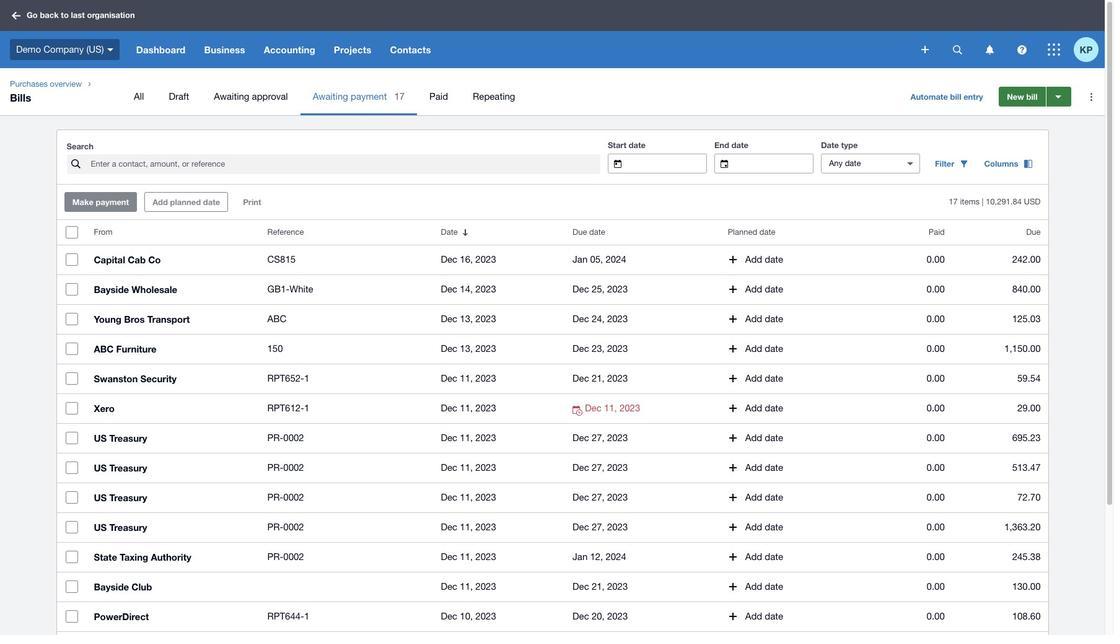 Task type: describe. For each thing, give the bounding box(es) containing it.
add date for 840.00
[[746, 284, 784, 294]]

1,363.20
[[1005, 522, 1041, 533]]

add for 1,363.20
[[746, 522, 763, 533]]

add for 513.47
[[746, 463, 763, 473]]

planned date button
[[721, 220, 871, 245]]

add for 72.70
[[746, 492, 763, 503]]

svg image inside demo company (us) popup button
[[107, 48, 113, 51]]

powerdirect
[[94, 611, 149, 622]]

242.00
[[1013, 254, 1041, 265]]

72.70
[[1018, 492, 1041, 503]]

due button
[[953, 220, 1049, 245]]

add for 245.38
[[746, 552, 763, 562]]

pr-0002 link for 1,363.20
[[268, 520, 426, 535]]

dec 25, 2023
[[573, 284, 628, 294]]

reference button
[[260, 220, 434, 245]]

bayside for bayside wholesale
[[94, 284, 129, 295]]

25,
[[592, 284, 605, 294]]

add for 695.23
[[746, 433, 763, 443]]

awaiting for awaiting payment
[[313, 91, 348, 102]]

accounting
[[264, 44, 315, 55]]

end
[[715, 140, 730, 150]]

dec 21, 2023 for swanston security
[[573, 373, 628, 384]]

130.00
[[1013, 582, 1041, 592]]

dashboard link
[[127, 31, 195, 68]]

date for date type
[[821, 140, 839, 150]]

pr- for 245.38
[[268, 552, 284, 562]]

young bros transport
[[94, 314, 190, 325]]

paid for paid button
[[929, 228, 945, 237]]

treasury for 1,363.20
[[109, 522, 147, 533]]

rpt612-1 link
[[268, 401, 426, 416]]

1 for xero
[[304, 403, 310, 414]]

150
[[268, 343, 283, 354]]

abc link
[[268, 312, 426, 327]]

bayside wholesale link
[[86, 275, 260, 304]]

date for 108.60
[[765, 611, 784, 622]]

us treasury for 1,363.20
[[94, 522, 147, 533]]

wholesale
[[132, 284, 177, 295]]

date for date
[[441, 228, 458, 237]]

make payment
[[72, 197, 129, 207]]

dec 27, 2023 for 513.47
[[573, 463, 628, 473]]

list of all the bills element
[[57, 220, 1049, 635]]

0.00 for 108.60
[[927, 611, 945, 622]]

add planned date
[[153, 197, 220, 207]]

due date button
[[565, 220, 721, 245]]

us treasury for 72.70
[[94, 492, 147, 503]]

security
[[140, 373, 177, 384]]

paid link
[[417, 78, 461, 115]]

add date for 242.00
[[746, 254, 784, 265]]

bills
[[10, 91, 31, 104]]

add for 108.60
[[746, 611, 763, 622]]

add date button for 1,363.20
[[718, 515, 794, 540]]

pr-0002 link for 245.38
[[268, 550, 426, 565]]

bayside for bayside club
[[94, 582, 129, 593]]

go back to last organisation
[[27, 10, 135, 20]]

add inside popup button
[[153, 197, 168, 207]]

swanston
[[94, 373, 138, 384]]

swanston security
[[94, 373, 177, 384]]

27, for 72.70
[[592, 492, 605, 503]]

add for 840.00
[[746, 284, 763, 294]]

59.54
[[1018, 373, 1041, 384]]

add date for 108.60
[[746, 611, 784, 622]]

jan for state taxing authority
[[573, 552, 588, 562]]

demo company (us)
[[16, 44, 104, 54]]

2024 for state taxing authority
[[606, 552, 627, 562]]

0.00 for 72.70
[[927, 492, 945, 503]]

add for 130.00
[[746, 582, 763, 592]]

us for 513.47
[[94, 463, 107, 474]]

Start date field
[[632, 154, 707, 173]]

columns
[[985, 159, 1019, 169]]

demo company (us) button
[[0, 31, 127, 68]]

0.00 for 1,150.00
[[927, 343, 945, 354]]

rpt612-1
[[268, 403, 310, 414]]

11, for 245.38
[[460, 552, 473, 562]]

add date for 1,150.00
[[746, 343, 784, 354]]

xero
[[94, 403, 115, 414]]

dec 27, 2023 for 1,363.20
[[573, 522, 628, 533]]

projects
[[334, 44, 372, 55]]

rpt652-
[[268, 373, 304, 384]]

automate
[[911, 92, 949, 102]]

us for 72.70
[[94, 492, 107, 503]]

125.03
[[1013, 314, 1041, 324]]

date for 125.03
[[765, 314, 784, 324]]

dec 23, 2023
[[573, 343, 628, 354]]

kp
[[1080, 44, 1093, 55]]

date for 29.00
[[765, 403, 784, 414]]

abc furniture
[[94, 343, 157, 355]]

search
[[67, 141, 94, 151]]

add date for 72.70
[[746, 492, 784, 503]]

swanston security link
[[86, 364, 260, 394]]

rpt644-1
[[268, 611, 310, 622]]

organisation
[[87, 10, 135, 20]]

695.23
[[1013, 433, 1041, 443]]

add date button for 1,150.00
[[718, 337, 794, 361]]

gb1-white
[[268, 284, 314, 294]]

17 for 17
[[395, 91, 405, 102]]

0.00 for 1,363.20
[[927, 522, 945, 533]]

150 link
[[268, 342, 426, 356]]

end date
[[715, 140, 749, 150]]

pr- for 513.47
[[268, 463, 284, 473]]

new bill button
[[1000, 87, 1046, 107]]

11, for 72.70
[[460, 492, 473, 503]]

demo
[[16, 44, 41, 54]]

11, for 695.23
[[460, 433, 473, 443]]

|
[[982, 197, 984, 206]]

date for 59.54
[[765, 373, 784, 384]]

1,150.00
[[1005, 343, 1041, 354]]

dec 13, 2023 for young bros transport
[[441, 314, 496, 324]]

0002 for 72.70
[[284, 492, 304, 503]]

kp button
[[1074, 31, 1105, 68]]

0002 for 1,363.20
[[284, 522, 304, 533]]

make payment button
[[64, 192, 137, 212]]

dec 10, 2023
[[441, 611, 496, 622]]

new bill
[[1008, 92, 1038, 102]]

us treasury for 513.47
[[94, 463, 147, 474]]

17 for 17 items | 10,291.84 usd
[[949, 197, 958, 206]]

us for 695.23
[[94, 433, 107, 444]]

dec 11, 2023 for 59.54
[[441, 373, 496, 384]]

10,
[[460, 611, 473, 622]]

draft
[[169, 91, 189, 102]]

add date button for 29.00
[[718, 396, 794, 421]]

accounting button
[[255, 31, 325, 68]]

go
[[27, 10, 38, 20]]

white
[[290, 284, 314, 294]]

12,
[[590, 552, 603, 562]]

furniture
[[116, 343, 157, 355]]

us treasury link for 695.23
[[86, 423, 260, 453]]

pr-0002 for 1,363.20
[[268, 522, 304, 533]]

27, for 513.47
[[592, 463, 605, 473]]

dec 24, 2023
[[573, 314, 628, 324]]

pr- for 1,363.20
[[268, 522, 284, 533]]

14,
[[460, 284, 473, 294]]

type
[[842, 140, 858, 150]]

us treasury link for 72.70
[[86, 483, 260, 513]]

add date for 695.23
[[746, 433, 784, 443]]

20,
[[592, 611, 605, 622]]

0.00 for 513.47
[[927, 463, 945, 473]]

245.38
[[1013, 552, 1041, 562]]

bill for automate
[[951, 92, 962, 102]]

dec 20, 2023
[[573, 611, 628, 622]]

23,
[[592, 343, 605, 354]]

dec 27, 2023 for 695.23
[[573, 433, 628, 443]]

projects button
[[325, 31, 381, 68]]

bayside club
[[94, 582, 152, 593]]

date for 1,150.00
[[765, 343, 784, 354]]

purchases overview link
[[5, 78, 87, 91]]

date inside popup button
[[203, 197, 220, 207]]

513.47
[[1013, 463, 1041, 473]]

rpt612-
[[268, 403, 304, 414]]

all
[[134, 91, 144, 102]]

due date
[[573, 228, 606, 237]]

add for 1,150.00
[[746, 343, 763, 354]]

new
[[1008, 92, 1025, 102]]

overflow menu image
[[1080, 84, 1104, 109]]

capital cab co link
[[86, 245, 260, 275]]

due for due date
[[573, 228, 587, 237]]

repeating
[[473, 91, 515, 102]]

1 for swanston security
[[304, 373, 310, 384]]

add date button for 513.47
[[718, 456, 794, 480]]

abc for abc furniture
[[94, 343, 114, 355]]



Task type: locate. For each thing, give the bounding box(es) containing it.
add for 29.00
[[746, 403, 763, 414]]

banner
[[0, 0, 1105, 68]]

3 us treasury link from the top
[[86, 483, 260, 513]]

6 add date from the top
[[746, 403, 784, 414]]

contacts
[[390, 44, 431, 55]]

bill right new
[[1027, 92, 1038, 102]]

11, for 513.47
[[460, 463, 473, 473]]

0002
[[284, 433, 304, 443], [284, 463, 304, 473], [284, 492, 304, 503], [284, 522, 304, 533], [284, 552, 304, 562]]

to
[[61, 10, 69, 20]]

12 add date from the top
[[746, 582, 784, 592]]

3 us from the top
[[94, 492, 107, 503]]

svg image
[[12, 11, 20, 20], [1048, 43, 1061, 56], [953, 45, 963, 54], [986, 45, 994, 54], [1018, 45, 1027, 54]]

columns button
[[977, 154, 1041, 174]]

10 0.00 from the top
[[927, 522, 945, 533]]

paid inside paid button
[[929, 228, 945, 237]]

capital
[[94, 254, 125, 265]]

11, for 1,363.20
[[460, 522, 473, 533]]

bill for new
[[1027, 92, 1038, 102]]

1 horizontal spatial abc
[[268, 314, 287, 324]]

17 items | 10,291.84 usd
[[949, 197, 1041, 206]]

abc for abc
[[268, 314, 287, 324]]

filter button
[[928, 154, 977, 174]]

pr-
[[268, 433, 284, 443], [268, 463, 284, 473], [268, 492, 284, 503], [268, 522, 284, 533], [268, 552, 284, 562]]

1 vertical spatial date
[[441, 228, 458, 237]]

add date for 245.38
[[746, 552, 784, 562]]

pr-0002 for 245.38
[[268, 552, 304, 562]]

usd
[[1025, 197, 1041, 206]]

date inside date button
[[441, 228, 458, 237]]

Search field
[[90, 155, 601, 174]]

dec 13, 2023
[[441, 314, 496, 324], [441, 343, 496, 354]]

state taxing authority link
[[86, 542, 260, 572]]

4 add date from the top
[[746, 343, 784, 354]]

1
[[304, 373, 310, 384], [304, 403, 310, 414], [304, 611, 310, 622]]

date
[[821, 140, 839, 150], [441, 228, 458, 237]]

2 add date button from the top
[[718, 277, 794, 302]]

9 0.00 from the top
[[927, 492, 945, 503]]

3 27, from the top
[[592, 492, 605, 503]]

awaiting inside 'awaiting approval' link
[[214, 91, 250, 102]]

bill left entry
[[951, 92, 962, 102]]

reference
[[268, 228, 304, 237]]

dec 11, 2023 for 513.47
[[441, 463, 496, 473]]

1 vertical spatial dec 13, 2023
[[441, 343, 496, 354]]

gb1-
[[268, 284, 290, 294]]

abc furniture link
[[86, 334, 260, 364]]

pr-0002
[[268, 433, 304, 443], [268, 463, 304, 473], [268, 492, 304, 503], [268, 522, 304, 533], [268, 552, 304, 562]]

2 awaiting from the left
[[313, 91, 348, 102]]

paid for paid link
[[430, 91, 448, 102]]

1 horizontal spatial svg image
[[922, 46, 929, 53]]

dec 11, 2023 for 72.70
[[441, 492, 496, 503]]

add date button for 840.00
[[718, 277, 794, 302]]

svg image
[[922, 46, 929, 53], [107, 48, 113, 51]]

due up 242.00 at the top
[[1027, 228, 1041, 237]]

date for 695.23
[[765, 433, 784, 443]]

2 dec 21, 2023 from the top
[[573, 582, 628, 592]]

5 pr-0002 from the top
[[268, 552, 304, 562]]

0 vertical spatial paid
[[430, 91, 448, 102]]

2 dec 13, 2023 from the top
[[441, 343, 496, 354]]

11, for 59.54
[[460, 373, 473, 384]]

1 vertical spatial 17
[[949, 197, 958, 206]]

0.00 for 59.54
[[927, 373, 945, 384]]

2 1 from the top
[[304, 403, 310, 414]]

last
[[71, 10, 85, 20]]

bayside inside bayside club link
[[94, 582, 129, 593]]

co
[[148, 254, 161, 265]]

1 horizontal spatial due
[[1027, 228, 1041, 237]]

young
[[94, 314, 122, 325]]

1 vertical spatial 13,
[[460, 343, 473, 354]]

2024 right 12,
[[606, 552, 627, 562]]

4 0002 from the top
[[284, 522, 304, 533]]

1 vertical spatial payment
[[96, 197, 129, 207]]

jan 05, 2024
[[573, 254, 627, 265]]

add date button for 130.00
[[718, 575, 794, 600]]

1 pr-0002 from the top
[[268, 433, 304, 443]]

dec 11, 2023 for 1,363.20
[[441, 522, 496, 533]]

rpt652-1
[[268, 373, 310, 384]]

2 21, from the top
[[592, 582, 605, 592]]

planned
[[170, 197, 201, 207]]

1 bayside from the top
[[94, 284, 129, 295]]

payment inside button
[[96, 197, 129, 207]]

1 us treasury link from the top
[[86, 423, 260, 453]]

0002 for 245.38
[[284, 552, 304, 562]]

1 dec 27, 2023 from the top
[[573, 433, 628, 443]]

bill inside new bill button
[[1027, 92, 1038, 102]]

5 pr- from the top
[[268, 552, 284, 562]]

3 pr- from the top
[[268, 492, 284, 503]]

3 dec 27, 2023 from the top
[[573, 492, 628, 503]]

8 add date from the top
[[746, 463, 784, 473]]

1 vertical spatial jan
[[573, 552, 588, 562]]

1 0.00 from the top
[[927, 254, 945, 265]]

2 bayside from the top
[[94, 582, 129, 593]]

1 horizontal spatial bill
[[1027, 92, 1038, 102]]

2 0002 from the top
[[284, 463, 304, 473]]

add date button for 245.38
[[718, 545, 794, 570]]

1 pr- from the top
[[268, 433, 284, 443]]

11,
[[460, 373, 473, 384], [460, 403, 473, 414], [604, 403, 617, 414], [460, 433, 473, 443], [460, 463, 473, 473], [460, 492, 473, 503], [460, 522, 473, 533], [460, 552, 473, 562], [460, 582, 473, 592]]

us treasury for 695.23
[[94, 433, 147, 444]]

add date for 1,363.20
[[746, 522, 784, 533]]

xero link
[[86, 394, 260, 423]]

Date type field
[[822, 154, 897, 173]]

17 inside "menu"
[[395, 91, 405, 102]]

1 jan from the top
[[573, 254, 588, 265]]

1 vertical spatial 1
[[304, 403, 310, 414]]

taxing
[[120, 552, 148, 563]]

1 horizontal spatial date
[[821, 140, 839, 150]]

2 13, from the top
[[460, 343, 473, 354]]

bayside wholesale
[[94, 284, 177, 295]]

21, up "20,"
[[592, 582, 605, 592]]

0 vertical spatial dec 21, 2023
[[573, 373, 628, 384]]

3 pr-0002 link from the top
[[268, 490, 426, 505]]

jan 12, 2024
[[573, 552, 627, 562]]

2 due from the left
[[1027, 228, 1041, 237]]

us treasury link for 1,363.20
[[86, 513, 260, 542]]

0 horizontal spatial due
[[573, 228, 587, 237]]

1 dec 21, 2023 from the top
[[573, 373, 628, 384]]

12 0.00 from the top
[[927, 582, 945, 592]]

state
[[94, 552, 117, 563]]

purchases
[[10, 79, 48, 89]]

13 0.00 from the top
[[927, 611, 945, 622]]

4 us treasury link from the top
[[86, 513, 260, 542]]

awaiting down the projects
[[313, 91, 348, 102]]

treasury for 72.70
[[109, 492, 147, 503]]

cs815
[[268, 254, 296, 265]]

2 bill from the left
[[1027, 92, 1038, 102]]

svg image up the automate
[[922, 46, 929, 53]]

banner containing kp
[[0, 0, 1105, 68]]

1 0002 from the top
[[284, 433, 304, 443]]

treasury
[[109, 433, 147, 444], [109, 463, 147, 474], [109, 492, 147, 503], [109, 522, 147, 533]]

paid inside paid link
[[430, 91, 448, 102]]

0 vertical spatial 21,
[[592, 373, 605, 384]]

4 treasury from the top
[[109, 522, 147, 533]]

0002 for 513.47
[[284, 463, 304, 473]]

5 add date from the top
[[746, 373, 784, 384]]

29.00
[[1018, 403, 1041, 414]]

0 horizontal spatial svg image
[[107, 48, 113, 51]]

2 jan from the top
[[573, 552, 588, 562]]

3 treasury from the top
[[109, 492, 147, 503]]

add date button for 59.54
[[718, 366, 794, 391]]

0 vertical spatial 13,
[[460, 314, 473, 324]]

filter
[[935, 159, 955, 169]]

svg image right (us)
[[107, 48, 113, 51]]

add date button for 108.60
[[718, 604, 794, 629]]

4 27, from the top
[[592, 522, 605, 533]]

17 left the items
[[949, 197, 958, 206]]

print
[[243, 197, 261, 207]]

0 vertical spatial 2024
[[606, 254, 627, 265]]

5 0.00 from the top
[[927, 373, 945, 384]]

cab
[[128, 254, 146, 265]]

club
[[132, 582, 152, 593]]

menu containing all
[[122, 78, 894, 115]]

date up dec 16, 2023
[[441, 228, 458, 237]]

1 horizontal spatial paid
[[929, 228, 945, 237]]

4 pr-0002 link from the top
[[268, 520, 426, 535]]

awaiting for awaiting approval
[[214, 91, 250, 102]]

dec 21, 2023 up dec 20, 2023
[[573, 582, 628, 592]]

10 add date button from the top
[[718, 515, 794, 540]]

menu
[[122, 78, 894, 115]]

1 horizontal spatial payment
[[351, 91, 387, 102]]

dashboard
[[136, 44, 186, 55]]

add for 125.03
[[746, 314, 763, 324]]

2 pr- from the top
[[268, 463, 284, 473]]

0 horizontal spatial date
[[441, 228, 458, 237]]

2 us from the top
[[94, 463, 107, 474]]

jan left 12,
[[573, 552, 588, 562]]

0 horizontal spatial abc
[[94, 343, 114, 355]]

0 horizontal spatial 17
[[395, 91, 405, 102]]

date for 72.70
[[765, 492, 784, 503]]

3 pr-0002 from the top
[[268, 492, 304, 503]]

add date button for 242.00
[[718, 247, 794, 272]]

dec 27, 2023 for 72.70
[[573, 492, 628, 503]]

business
[[204, 44, 245, 55]]

8 add date button from the top
[[718, 456, 794, 480]]

2 pr-0002 from the top
[[268, 463, 304, 473]]

12 add date button from the top
[[718, 575, 794, 600]]

1 2024 from the top
[[606, 254, 627, 265]]

0 vertical spatial bayside
[[94, 284, 129, 295]]

21, down 23,
[[592, 373, 605, 384]]

from
[[94, 228, 113, 237]]

pr-0002 link
[[268, 431, 426, 446], [268, 461, 426, 476], [268, 490, 426, 505], [268, 520, 426, 535], [268, 550, 426, 565]]

1 1 from the top
[[304, 373, 310, 384]]

add date for 513.47
[[746, 463, 784, 473]]

16,
[[460, 254, 473, 265]]

start
[[608, 140, 627, 150]]

jan left 05,
[[573, 254, 588, 265]]

payment inside "menu"
[[351, 91, 387, 102]]

0 vertical spatial abc
[[268, 314, 287, 324]]

21, for swanston security
[[592, 373, 605, 384]]

overdue icon image
[[573, 406, 585, 416]]

abc down young
[[94, 343, 114, 355]]

3 0002 from the top
[[284, 492, 304, 503]]

dec 21, 2023 for bayside club
[[573, 582, 628, 592]]

4 add date button from the top
[[718, 337, 794, 361]]

17
[[395, 91, 405, 102], [949, 197, 958, 206]]

8 0.00 from the top
[[927, 463, 945, 473]]

05,
[[590, 254, 603, 265]]

pr-0002 for 513.47
[[268, 463, 304, 473]]

1 vertical spatial paid
[[929, 228, 945, 237]]

pr-0002 link for 695.23
[[268, 431, 426, 446]]

awaiting approval
[[214, 91, 288, 102]]

bros
[[124, 314, 145, 325]]

1 for powerdirect
[[304, 611, 310, 622]]

1 us treasury from the top
[[94, 433, 147, 444]]

gb1-white link
[[268, 282, 426, 297]]

bills navigation
[[0, 68, 1105, 115]]

7 add date from the top
[[746, 433, 784, 443]]

9 add date button from the top
[[718, 485, 794, 510]]

0 vertical spatial date
[[821, 140, 839, 150]]

5 0002 from the top
[[284, 552, 304, 562]]

1 vertical spatial abc
[[94, 343, 114, 355]]

add date button for 125.03
[[718, 307, 794, 332]]

bayside down state
[[94, 582, 129, 593]]

End date field
[[738, 154, 813, 173]]

13,
[[460, 314, 473, 324], [460, 343, 473, 354]]

0 horizontal spatial bill
[[951, 92, 962, 102]]

payment for make payment
[[96, 197, 129, 207]]

10,291.84
[[986, 197, 1022, 206]]

6 add date button from the top
[[718, 396, 794, 421]]

add for 242.00
[[746, 254, 763, 265]]

17 left paid link
[[395, 91, 405, 102]]

add planned date button
[[145, 192, 228, 212]]

us treasury link up authority
[[86, 513, 260, 542]]

13 add date button from the top
[[718, 604, 794, 629]]

2 us treasury from the top
[[94, 463, 147, 474]]

treasury for 513.47
[[109, 463, 147, 474]]

0 vertical spatial dec 13, 2023
[[441, 314, 496, 324]]

1 due from the left
[[573, 228, 587, 237]]

add date for 29.00
[[746, 403, 784, 414]]

2 treasury from the top
[[109, 463, 147, 474]]

3 us treasury from the top
[[94, 492, 147, 503]]

7 0.00 from the top
[[927, 433, 945, 443]]

1 add date button from the top
[[718, 247, 794, 272]]

add date button for 695.23
[[718, 426, 794, 451]]

transport
[[147, 314, 190, 325]]

add for 59.54
[[746, 373, 763, 384]]

1 vertical spatial 21,
[[592, 582, 605, 592]]

1 vertical spatial bayside
[[94, 582, 129, 593]]

3 add date from the top
[[746, 314, 784, 324]]

0 vertical spatial 17
[[395, 91, 405, 102]]

go back to last organisation link
[[7, 4, 142, 27]]

2024 right 05,
[[606, 254, 627, 265]]

1 treasury from the top
[[109, 433, 147, 444]]

add date button for 72.70
[[718, 485, 794, 510]]

10 add date from the top
[[746, 522, 784, 533]]

1 vertical spatial dec 21, 2023
[[573, 582, 628, 592]]

young bros transport link
[[86, 304, 260, 334]]

2 pr-0002 link from the top
[[268, 461, 426, 476]]

4 0.00 from the top
[[927, 343, 945, 354]]

powerdirect link
[[86, 602, 260, 632]]

1 13, from the top
[[460, 314, 473, 324]]

9 add date from the top
[[746, 492, 784, 503]]

0 vertical spatial payment
[[351, 91, 387, 102]]

all link
[[122, 78, 157, 115]]

add date for 130.00
[[746, 582, 784, 592]]

jan
[[573, 254, 588, 265], [573, 552, 588, 562]]

4 pr-0002 from the top
[[268, 522, 304, 533]]

bayside down capital
[[94, 284, 129, 295]]

us treasury link for 513.47
[[86, 453, 260, 483]]

1 add date from the top
[[746, 254, 784, 265]]

due
[[573, 228, 587, 237], [1027, 228, 1041, 237]]

0 horizontal spatial paid
[[430, 91, 448, 102]]

dec 11, 2023 for 245.38
[[441, 552, 496, 562]]

1 horizontal spatial 17
[[949, 197, 958, 206]]

payment down projects dropdown button
[[351, 91, 387, 102]]

0 vertical spatial jan
[[573, 254, 588, 265]]

pr- for 695.23
[[268, 433, 284, 443]]

svg image inside 'go back to last organisation' link
[[12, 11, 20, 20]]

1 bill from the left
[[951, 92, 962, 102]]

6 0.00 from the top
[[927, 403, 945, 414]]

abc down gb1-
[[268, 314, 287, 324]]

0.00 for 245.38
[[927, 552, 945, 562]]

approval
[[252, 91, 288, 102]]

bill inside the automate bill entry popup button
[[951, 92, 962, 102]]

add date for 59.54
[[746, 373, 784, 384]]

1 us from the top
[[94, 433, 107, 444]]

us treasury link down xero link
[[86, 453, 260, 483]]

2 vertical spatial 1
[[304, 611, 310, 622]]

date left the type
[[821, 140, 839, 150]]

11 add date button from the top
[[718, 545, 794, 570]]

payment right make
[[96, 197, 129, 207]]

from button
[[86, 220, 260, 245]]

7 add date button from the top
[[718, 426, 794, 451]]

awaiting left approval
[[214, 91, 250, 102]]

1 21, from the top
[[592, 373, 605, 384]]

pr-0002 link for 513.47
[[268, 461, 426, 476]]

dec 11, 2023 for 130.00
[[441, 582, 496, 592]]

dec 13, 2023 for abc furniture
[[441, 343, 496, 354]]

start date
[[608, 140, 646, 150]]

menu inside the "bills" navigation
[[122, 78, 894, 115]]

date for 130.00
[[765, 582, 784, 592]]

add
[[153, 197, 168, 207], [746, 254, 763, 265], [746, 284, 763, 294], [746, 314, 763, 324], [746, 343, 763, 354], [746, 373, 763, 384], [746, 403, 763, 414], [746, 433, 763, 443], [746, 463, 763, 473], [746, 492, 763, 503], [746, 522, 763, 533], [746, 552, 763, 562], [746, 582, 763, 592], [746, 611, 763, 622]]

4 us treasury from the top
[[94, 522, 147, 533]]

date for 1,363.20
[[765, 522, 784, 533]]

3 add date button from the top
[[718, 307, 794, 332]]

dec 11, 2023 for 29.00
[[441, 403, 496, 414]]

company
[[44, 44, 84, 54]]

840.00
[[1013, 284, 1041, 294]]

(us)
[[86, 44, 104, 54]]

add date for 125.03
[[746, 314, 784, 324]]

awaiting
[[214, 91, 250, 102], [313, 91, 348, 102]]

27, for 695.23
[[592, 433, 605, 443]]

pr-0002 for 72.70
[[268, 492, 304, 503]]

4 pr- from the top
[[268, 522, 284, 533]]

13, for abc furniture
[[460, 343, 473, 354]]

bayside inside bayside wholesale 'link'
[[94, 284, 129, 295]]

3 0.00 from the top
[[927, 314, 945, 324]]

rpt652-1 link
[[268, 371, 426, 386]]

due for due
[[1027, 228, 1041, 237]]

state taxing authority
[[94, 552, 191, 563]]

4 us from the top
[[94, 522, 107, 533]]

13 add date from the top
[[746, 611, 784, 622]]

11 add date from the top
[[746, 552, 784, 562]]

3 1 from the top
[[304, 611, 310, 622]]

payment
[[351, 91, 387, 102], [96, 197, 129, 207]]

us for 1,363.20
[[94, 522, 107, 533]]

0 horizontal spatial awaiting
[[214, 91, 250, 102]]

date for 245.38
[[765, 552, 784, 562]]

2 us treasury link from the top
[[86, 453, 260, 483]]

4 dec 27, 2023 from the top
[[573, 522, 628, 533]]

date for 513.47
[[765, 463, 784, 473]]

1 horizontal spatial awaiting
[[313, 91, 348, 102]]

11 0.00 from the top
[[927, 552, 945, 562]]

2 27, from the top
[[592, 463, 605, 473]]

rpt644-
[[268, 611, 304, 622]]

1 pr-0002 link from the top
[[268, 431, 426, 446]]

items
[[961, 197, 980, 206]]

2 dec 27, 2023 from the top
[[573, 463, 628, 473]]

0 horizontal spatial payment
[[96, 197, 129, 207]]

dec 21, 2023 down dec 23, 2023
[[573, 373, 628, 384]]

pr-0002 for 695.23
[[268, 433, 304, 443]]

0 vertical spatial 1
[[304, 373, 310, 384]]

capital cab co
[[94, 254, 161, 265]]

us treasury link up state taxing authority link
[[86, 483, 260, 513]]

1 vertical spatial 2024
[[606, 552, 627, 562]]

print button
[[236, 192, 269, 212]]

2024 for capital cab co
[[606, 254, 627, 265]]

5 add date button from the top
[[718, 366, 794, 391]]

due up jan 05, 2024
[[573, 228, 587, 237]]

us treasury link down swanston security link
[[86, 423, 260, 453]]

5 pr-0002 link from the top
[[268, 550, 426, 565]]



Task type: vqa. For each thing, say whether or not it's contained in the screenshot.
1st the US Treasury from the bottom
yes



